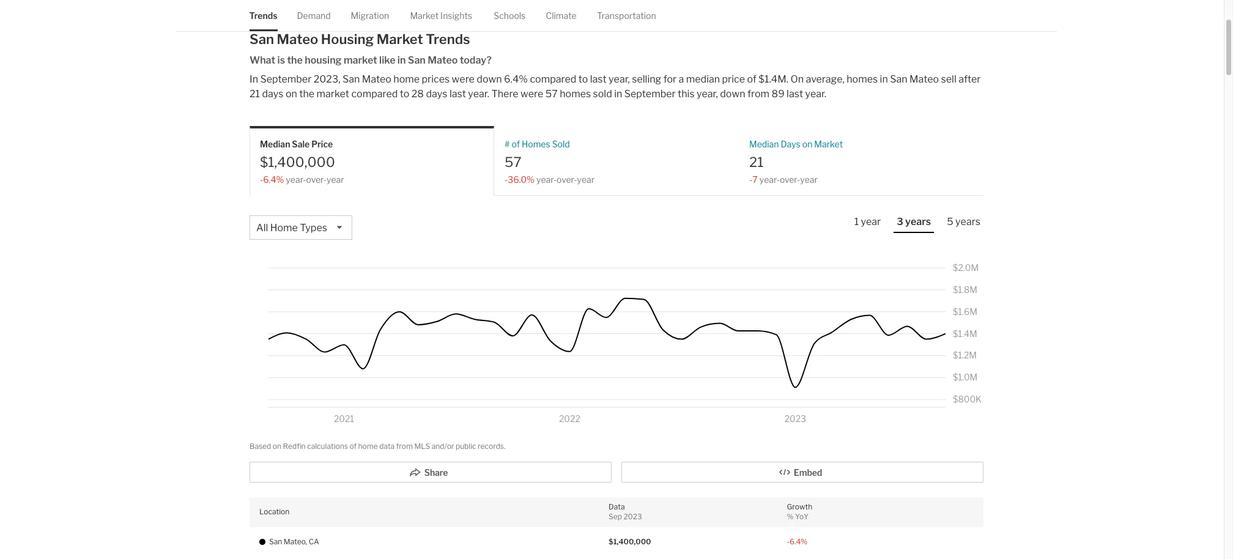 Task type: locate. For each thing, give the bounding box(es) containing it.
1 vertical spatial on
[[803, 139, 813, 149]]

from inside in september 2023, san mateo home prices were down 6.4% compared to last year, selling for a median price of $1.4m. on average, homes in san mateo sell after 21 days on the market compared to 28 days last year. there were 57 homes sold in september this year, down from 89 last year.
[[748, 88, 770, 100]]

1 horizontal spatial down
[[721, 88, 746, 100]]

price
[[312, 139, 333, 149]]

0 vertical spatial compared
[[530, 74, 577, 85]]

# of homes sold 57 -36.0% year-over-year
[[505, 139, 595, 185]]

0 vertical spatial september
[[260, 74, 312, 85]]

0 horizontal spatial to
[[400, 88, 410, 100]]

1 vertical spatial compared
[[352, 88, 398, 100]]

6.4%
[[504, 74, 528, 85], [263, 174, 284, 185], [790, 537, 808, 546]]

1 horizontal spatial home
[[394, 74, 420, 85]]

1 vertical spatial trends
[[426, 31, 470, 47]]

sell
[[942, 74, 957, 85]]

1 horizontal spatial to
[[579, 74, 588, 85]]

home for data
[[358, 442, 378, 451]]

mateo up prices
[[428, 55, 458, 66]]

year- down "sale"
[[286, 174, 306, 185]]

market left insights
[[411, 10, 439, 21]]

san up prices
[[408, 55, 426, 66]]

0 horizontal spatial september
[[260, 74, 312, 85]]

1 horizontal spatial 57
[[546, 88, 558, 100]]

0 horizontal spatial years
[[906, 216, 932, 228]]

market for san mateo housing market trends
[[377, 31, 423, 47]]

1 horizontal spatial median
[[750, 139, 779, 149]]

from right data
[[396, 442, 413, 451]]

2 horizontal spatial year-
[[760, 174, 780, 185]]

in right like
[[398, 55, 406, 66]]

mateo down what is the housing market like in san mateo today?
[[362, 74, 392, 85]]

median left "sale"
[[260, 139, 290, 149]]

market down the 2023,
[[317, 88, 349, 100]]

down down price at the top right
[[721, 88, 746, 100]]

san up what
[[250, 31, 274, 47]]

market insights
[[411, 10, 473, 21]]

records.
[[478, 442, 506, 451]]

0 horizontal spatial homes
[[560, 88, 591, 100]]

6.4% up home
[[263, 174, 284, 185]]

6.4% inside in september 2023, san mateo home prices were down 6.4% compared to last year, selling for a median price of $1.4m. on average, homes in san mateo sell after 21 days on the market compared to 28 days last year. there were 57 homes sold in september this year, down from 89 last year.
[[504, 74, 528, 85]]

36.0%
[[508, 174, 535, 185]]

0 horizontal spatial year-
[[286, 174, 306, 185]]

21 down in
[[250, 88, 260, 100]]

average,
[[806, 74, 845, 85]]

0 vertical spatial 6.4%
[[504, 74, 528, 85]]

on inside in september 2023, san mateo home prices were down 6.4% compared to last year, selling for a median price of $1.4m. on average, homes in san mateo sell after 21 days on the market compared to 28 days last year. there were 57 homes sold in september this year, down from 89 last year.
[[286, 88, 297, 100]]

year-
[[286, 174, 306, 185], [537, 174, 557, 185], [760, 174, 780, 185]]

transportation
[[598, 10, 657, 21]]

year- for 21
[[760, 174, 780, 185]]

1 vertical spatial down
[[721, 88, 746, 100]]

for
[[664, 74, 677, 85]]

-
[[260, 174, 263, 185], [505, 174, 508, 185], [750, 174, 753, 185], [787, 537, 790, 546]]

in right sold
[[615, 88, 623, 100]]

september down selling
[[625, 88, 676, 100]]

home left data
[[358, 442, 378, 451]]

1 horizontal spatial last
[[590, 74, 607, 85]]

1 vertical spatial in
[[881, 74, 889, 85]]

#
[[505, 139, 510, 149]]

all
[[256, 222, 268, 234]]

over- down the sold
[[557, 174, 577, 185]]

september
[[260, 74, 312, 85], [625, 88, 676, 100]]

market right the days
[[815, 139, 843, 149]]

0 vertical spatial to
[[579, 74, 588, 85]]

year inside median sale price $1,400,000 -6.4% year-over-year
[[327, 174, 344, 185]]

21 up 7
[[750, 154, 764, 170]]

0 vertical spatial home
[[394, 74, 420, 85]]

year- right 7
[[760, 174, 780, 185]]

down
[[477, 74, 502, 85], [721, 88, 746, 100]]

over- right 7
[[780, 174, 801, 185]]

0 horizontal spatial 57
[[505, 154, 522, 170]]

mateo
[[277, 31, 318, 47], [428, 55, 458, 66], [362, 74, 392, 85], [910, 74, 940, 85]]

0 vertical spatial market
[[344, 55, 378, 66]]

the
[[287, 55, 303, 66], [299, 88, 315, 100]]

1 horizontal spatial from
[[748, 88, 770, 100]]

years right 3 at the right top of page
[[906, 216, 932, 228]]

the down the 2023,
[[299, 88, 315, 100]]

$1,400,000 down "sale"
[[260, 154, 335, 170]]

to
[[579, 74, 588, 85], [400, 88, 410, 100]]

1 horizontal spatial were
[[521, 88, 544, 100]]

year- inside median days on market 21 -7 year-over-year
[[760, 174, 780, 185]]

3 year- from the left
[[760, 174, 780, 185]]

after
[[959, 74, 981, 85]]

years inside button
[[956, 216, 981, 228]]

in
[[398, 55, 406, 66], [881, 74, 889, 85], [615, 88, 623, 100]]

0 horizontal spatial trends
[[250, 10, 278, 21]]

days down prices
[[426, 88, 448, 100]]

and/or
[[432, 442, 454, 451]]

1 vertical spatial market
[[377, 31, 423, 47]]

the right is on the left of the page
[[287, 55, 303, 66]]

year inside 1 year button
[[862, 216, 882, 228]]

compared
[[530, 74, 577, 85], [352, 88, 398, 100]]

market up like
[[377, 31, 423, 47]]

sep
[[609, 512, 622, 521]]

0 horizontal spatial in
[[398, 55, 406, 66]]

the inside in september 2023, san mateo home prices were down 6.4% compared to last year, selling for a median price of $1.4m. on average, homes in san mateo sell after 21 days on the market compared to 28 days last year. there were 57 homes sold in september this year, down from 89 last year.
[[299, 88, 315, 100]]

0 horizontal spatial year,
[[609, 74, 630, 85]]

6.4% up there
[[504, 74, 528, 85]]

climate link
[[546, 0, 577, 31]]

2 years from the left
[[956, 216, 981, 228]]

housing
[[305, 55, 342, 66]]

home
[[270, 222, 298, 234]]

last down "on"
[[787, 88, 804, 100]]

1 vertical spatial 6.4%
[[263, 174, 284, 185]]

san
[[250, 31, 274, 47], [408, 55, 426, 66], [343, 74, 360, 85], [891, 74, 908, 85], [269, 537, 282, 546]]

1 horizontal spatial years
[[956, 216, 981, 228]]

0 horizontal spatial last
[[450, 88, 466, 100]]

1 horizontal spatial of
[[512, 139, 520, 149]]

0 vertical spatial 57
[[546, 88, 558, 100]]

climate
[[546, 10, 577, 21]]

2 horizontal spatial in
[[881, 74, 889, 85]]

2 vertical spatial market
[[815, 139, 843, 149]]

21
[[250, 88, 260, 100], [750, 154, 764, 170]]

market inside median days on market 21 -7 year-over-year
[[815, 139, 843, 149]]

over- down price
[[306, 174, 327, 185]]

2 year. from the left
[[806, 88, 827, 100]]

0 vertical spatial on
[[286, 88, 297, 100]]

1 median from the left
[[260, 139, 290, 149]]

0 vertical spatial in
[[398, 55, 406, 66]]

san left sell
[[891, 74, 908, 85]]

1 vertical spatial 57
[[505, 154, 522, 170]]

1 horizontal spatial compared
[[530, 74, 577, 85]]

years for 3 years
[[906, 216, 932, 228]]

demand link
[[297, 0, 331, 31]]

2 vertical spatial of
[[350, 442, 357, 451]]

1 horizontal spatial year-
[[537, 174, 557, 185]]

embed
[[794, 467, 823, 478]]

median inside median sale price $1,400,000 -6.4% year-over-year
[[260, 139, 290, 149]]

year. down the average, at the right top
[[806, 88, 827, 100]]

57 inside # of homes sold 57 -36.0% year-over-year
[[505, 154, 522, 170]]

over- inside # of homes sold 57 -36.0% year-over-year
[[557, 174, 577, 185]]

0 horizontal spatial median
[[260, 139, 290, 149]]

sold
[[552, 139, 570, 149]]

1 vertical spatial $1,400,000
[[609, 537, 652, 546]]

1 horizontal spatial over-
[[557, 174, 577, 185]]

homes
[[522, 139, 551, 149]]

data
[[380, 442, 395, 451]]

1 vertical spatial 21
[[750, 154, 764, 170]]

3 over- from the left
[[780, 174, 801, 185]]

market
[[411, 10, 439, 21], [377, 31, 423, 47], [815, 139, 843, 149]]

of inside # of homes sold 57 -36.0% year-over-year
[[512, 139, 520, 149]]

1 over- from the left
[[306, 174, 327, 185]]

0 horizontal spatial 6.4%
[[263, 174, 284, 185]]

5 years
[[948, 216, 981, 228]]

on
[[286, 88, 297, 100], [803, 139, 813, 149], [273, 442, 282, 451]]

calculations
[[307, 442, 348, 451]]

0 vertical spatial of
[[748, 74, 757, 85]]

0 horizontal spatial $1,400,000
[[260, 154, 335, 170]]

days
[[262, 88, 284, 100], [426, 88, 448, 100]]

$1,400,000 down 2023
[[609, 537, 652, 546]]

san mateo housing market trends
[[250, 31, 470, 47]]

schools link
[[494, 0, 526, 31]]

data sep 2023
[[609, 502, 642, 521]]

1 year- from the left
[[286, 174, 306, 185]]

2 horizontal spatial over-
[[780, 174, 801, 185]]

year,
[[609, 74, 630, 85], [697, 88, 718, 100]]

2 over- from the left
[[557, 174, 577, 185]]

0 vertical spatial $1,400,000
[[260, 154, 335, 170]]

last up sold
[[590, 74, 607, 85]]

a
[[679, 74, 684, 85]]

0 horizontal spatial year.
[[468, 88, 490, 100]]

57
[[546, 88, 558, 100], [505, 154, 522, 170]]

0 vertical spatial 21
[[250, 88, 260, 100]]

years inside button
[[906, 216, 932, 228]]

share button
[[250, 462, 612, 483]]

year- inside # of homes sold 57 -36.0% year-over-year
[[537, 174, 557, 185]]

from
[[748, 88, 770, 100], [396, 442, 413, 451]]

days down is on the left of the page
[[262, 88, 284, 100]]

2 horizontal spatial of
[[748, 74, 757, 85]]

1 vertical spatial market
[[317, 88, 349, 100]]

1 vertical spatial of
[[512, 139, 520, 149]]

is
[[278, 55, 285, 66]]

market
[[344, 55, 378, 66], [317, 88, 349, 100]]

0 vertical spatial year,
[[609, 74, 630, 85]]

of right the calculations
[[350, 442, 357, 451]]

home
[[394, 74, 420, 85], [358, 442, 378, 451]]

1 horizontal spatial 21
[[750, 154, 764, 170]]

down up there
[[477, 74, 502, 85]]

0 vertical spatial from
[[748, 88, 770, 100]]

1 horizontal spatial year,
[[697, 88, 718, 100]]

median
[[687, 74, 720, 85]]

0 horizontal spatial 21
[[250, 88, 260, 100]]

sale
[[292, 139, 310, 149]]

1 horizontal spatial 6.4%
[[504, 74, 528, 85]]

were down today?
[[452, 74, 475, 85]]

57 right there
[[546, 88, 558, 100]]

3 years
[[897, 216, 932, 228]]

0 vertical spatial down
[[477, 74, 502, 85]]

year, down median
[[697, 88, 718, 100]]

home inside in september 2023, san mateo home prices were down 6.4% compared to last year, selling for a median price of $1.4m. on average, homes in san mateo sell after 21 days on the market compared to 28 days last year. there were 57 homes sold in september this year, down from 89 last year.
[[394, 74, 420, 85]]

2 vertical spatial in
[[615, 88, 623, 100]]

homes left sold
[[560, 88, 591, 100]]

1 horizontal spatial in
[[615, 88, 623, 100]]

median for 21
[[750, 139, 779, 149]]

market insights link
[[411, 0, 473, 31]]

$1,400,000
[[260, 154, 335, 170], [609, 537, 652, 546]]

years
[[906, 216, 932, 228], [956, 216, 981, 228]]

year- right 36.0%
[[537, 174, 557, 185]]

september down is on the left of the page
[[260, 74, 312, 85]]

0 horizontal spatial on
[[273, 442, 282, 451]]

1 years from the left
[[906, 216, 932, 228]]

median sale price $1,400,000 -6.4% year-over-year
[[260, 139, 344, 185]]

yoy
[[796, 512, 809, 521]]

1 horizontal spatial days
[[426, 88, 448, 100]]

san mateo, ca
[[269, 537, 319, 546]]

year.
[[468, 88, 490, 100], [806, 88, 827, 100]]

year, up sold
[[609, 74, 630, 85]]

trends up what
[[250, 10, 278, 21]]

growth % yoy
[[787, 502, 813, 521]]

median left the days
[[750, 139, 779, 149]]

1 horizontal spatial trends
[[426, 31, 470, 47]]

2 horizontal spatial on
[[803, 139, 813, 149]]

home up 28
[[394, 74, 420, 85]]

$1.4m.
[[759, 74, 789, 85]]

over- for 21
[[780, 174, 801, 185]]

1 vertical spatial the
[[299, 88, 315, 100]]

2 median from the left
[[750, 139, 779, 149]]

0 horizontal spatial home
[[358, 442, 378, 451]]

homes right the average, at the right top
[[847, 74, 878, 85]]

1 horizontal spatial year.
[[806, 88, 827, 100]]

0 horizontal spatial compared
[[352, 88, 398, 100]]

1 vertical spatial from
[[396, 442, 413, 451]]

1 year
[[855, 216, 882, 228]]

0 vertical spatial trends
[[250, 10, 278, 21]]

1 horizontal spatial september
[[625, 88, 676, 100]]

0 vertical spatial homes
[[847, 74, 878, 85]]

0 horizontal spatial were
[[452, 74, 475, 85]]

57 down #
[[505, 154, 522, 170]]

from left 89
[[748, 88, 770, 100]]

of right #
[[512, 139, 520, 149]]

- inside median days on market 21 -7 year-over-year
[[750, 174, 753, 185]]

1 vertical spatial to
[[400, 88, 410, 100]]

years for 5 years
[[956, 216, 981, 228]]

over-
[[306, 174, 327, 185], [557, 174, 577, 185], [780, 174, 801, 185]]

market down san mateo housing market trends
[[344, 55, 378, 66]]

years right the 5
[[956, 216, 981, 228]]

of right price at the top right
[[748, 74, 757, 85]]

of
[[748, 74, 757, 85], [512, 139, 520, 149], [350, 442, 357, 451]]

6.4% down 'yoy' at right bottom
[[790, 537, 808, 546]]

6.4% inside median sale price $1,400,000 -6.4% year-over-year
[[263, 174, 284, 185]]

in
[[250, 74, 258, 85]]

last
[[590, 74, 607, 85], [450, 88, 466, 100], [787, 88, 804, 100]]

last down prices
[[450, 88, 466, 100]]

1 vertical spatial home
[[358, 442, 378, 451]]

2 year- from the left
[[537, 174, 557, 185]]

in right the average, at the right top
[[881, 74, 889, 85]]

year. left there
[[468, 88, 490, 100]]

0 horizontal spatial days
[[262, 88, 284, 100]]

like
[[380, 55, 396, 66]]

1 horizontal spatial on
[[286, 88, 297, 100]]

1 vertical spatial year,
[[697, 88, 718, 100]]

2 horizontal spatial 6.4%
[[790, 537, 808, 546]]

trends down market insights
[[426, 31, 470, 47]]

1 vertical spatial homes
[[560, 88, 591, 100]]

housing
[[321, 31, 374, 47]]

were
[[452, 74, 475, 85], [521, 88, 544, 100]]

were right there
[[521, 88, 544, 100]]

over- inside median days on market 21 -7 year-over-year
[[780, 174, 801, 185]]

0 horizontal spatial over-
[[306, 174, 327, 185]]

0 vertical spatial were
[[452, 74, 475, 85]]

median inside median days on market 21 -7 year-over-year
[[750, 139, 779, 149]]



Task type: vqa. For each thing, say whether or not it's contained in the screenshot.
New York link
no



Task type: describe. For each thing, give the bounding box(es) containing it.
7
[[753, 174, 758, 185]]

2023,
[[314, 74, 341, 85]]

1 horizontal spatial $1,400,000
[[609, 537, 652, 546]]

0 horizontal spatial of
[[350, 442, 357, 451]]

there
[[492, 88, 519, 100]]

public
[[456, 442, 477, 451]]

3
[[897, 216, 904, 228]]

year- for 57
[[537, 174, 557, 185]]

redfin
[[283, 442, 306, 451]]

on inside median days on market 21 -7 year-over-year
[[803, 139, 813, 149]]

1 year. from the left
[[468, 88, 490, 100]]

transportation link
[[598, 0, 657, 31]]

$1,400,000 inside median sale price $1,400,000 -6.4% year-over-year
[[260, 154, 335, 170]]

21 inside in september 2023, san mateo home prices were down 6.4% compared to last year, selling for a median price of $1.4m. on average, homes in san mateo sell after 21 days on the market compared to 28 days last year. there were 57 homes sold in september this year, down from 89 last year.
[[250, 88, 260, 100]]

over- inside median sale price $1,400,000 -6.4% year-over-year
[[306, 174, 327, 185]]

1 year button
[[852, 215, 885, 232]]

1 vertical spatial september
[[625, 88, 676, 100]]

all home types
[[256, 222, 327, 234]]

57 inside in september 2023, san mateo home prices were down 6.4% compared to last year, selling for a median price of $1.4m. on average, homes in san mateo sell after 21 days on the market compared to 28 days last year. there were 57 homes sold in september this year, down from 89 last year.
[[546, 88, 558, 100]]

what is the housing market like in san mateo today?
[[250, 55, 492, 66]]

data
[[609, 502, 625, 511]]

this
[[678, 88, 695, 100]]

1 horizontal spatial homes
[[847, 74, 878, 85]]

san left mateo,
[[269, 537, 282, 546]]

over- for 57
[[557, 174, 577, 185]]

insights
[[441, 10, 473, 21]]

21 inside median days on market 21 -7 year-over-year
[[750, 154, 764, 170]]

location
[[260, 507, 290, 516]]

5
[[948, 216, 954, 228]]

1 days from the left
[[262, 88, 284, 100]]

mateo up is on the left of the page
[[277, 31, 318, 47]]

san right the 2023,
[[343, 74, 360, 85]]

-6.4%
[[787, 537, 808, 546]]

demand
[[297, 10, 331, 21]]

types
[[300, 222, 327, 234]]

prices
[[422, 74, 450, 85]]

what
[[250, 55, 276, 66]]

share
[[425, 467, 448, 478]]

ca
[[309, 537, 319, 546]]

%
[[787, 512, 794, 521]]

based
[[250, 442, 271, 451]]

mateo,
[[284, 537, 307, 546]]

28
[[412, 88, 424, 100]]

median for $1,400,000
[[260, 139, 290, 149]]

in september 2023, san mateo home prices were down 6.4% compared to last year, selling for a median price of $1.4m. on average, homes in san mateo sell after 21 days on the market compared to 28 days last year. there were 57 homes sold in september this year, down from 89 last year.
[[250, 74, 981, 100]]

median days on market 21 -7 year-over-year
[[750, 139, 843, 185]]

migration
[[351, 10, 390, 21]]

2023
[[624, 512, 642, 521]]

1
[[855, 216, 859, 228]]

on
[[791, 74, 804, 85]]

year- inside median sale price $1,400,000 -6.4% year-over-year
[[286, 174, 306, 185]]

5 years button
[[945, 215, 984, 232]]

0 vertical spatial market
[[411, 10, 439, 21]]

year inside # of homes sold 57 -36.0% year-over-year
[[577, 174, 595, 185]]

2 days from the left
[[426, 88, 448, 100]]

0 vertical spatial the
[[287, 55, 303, 66]]

3 years button
[[894, 215, 935, 233]]

schools
[[494, 10, 526, 21]]

year inside median days on market 21 -7 year-over-year
[[801, 174, 818, 185]]

0 horizontal spatial from
[[396, 442, 413, 451]]

today?
[[460, 55, 492, 66]]

- inside median sale price $1,400,000 -6.4% year-over-year
[[260, 174, 263, 185]]

2 vertical spatial on
[[273, 442, 282, 451]]

2 horizontal spatial last
[[787, 88, 804, 100]]

growth
[[787, 502, 813, 511]]

1 vertical spatial were
[[521, 88, 544, 100]]

market inside in september 2023, san mateo home prices were down 6.4% compared to last year, selling for a median price of $1.4m. on average, homes in san mateo sell after 21 days on the market compared to 28 days last year. there were 57 homes sold in september this year, down from 89 last year.
[[317, 88, 349, 100]]

sold
[[593, 88, 613, 100]]

home for prices
[[394, 74, 420, 85]]

mls
[[415, 442, 430, 451]]

of inside in september 2023, san mateo home prices were down 6.4% compared to last year, selling for a median price of $1.4m. on average, homes in san mateo sell after 21 days on the market compared to 28 days last year. there were 57 homes sold in september this year, down from 89 last year.
[[748, 74, 757, 85]]

89
[[772, 88, 785, 100]]

days
[[781, 139, 801, 149]]

based on redfin calculations of home data from mls and/or public records.
[[250, 442, 506, 451]]

- inside # of homes sold 57 -36.0% year-over-year
[[505, 174, 508, 185]]

mateo left sell
[[910, 74, 940, 85]]

market for median days on market 21 -7 year-over-year
[[815, 139, 843, 149]]

migration link
[[351, 0, 390, 31]]

2 vertical spatial 6.4%
[[790, 537, 808, 546]]

selling
[[632, 74, 662, 85]]

trends link
[[250, 0, 278, 31]]

embed button
[[622, 462, 984, 483]]

price
[[723, 74, 745, 85]]

0 horizontal spatial down
[[477, 74, 502, 85]]



